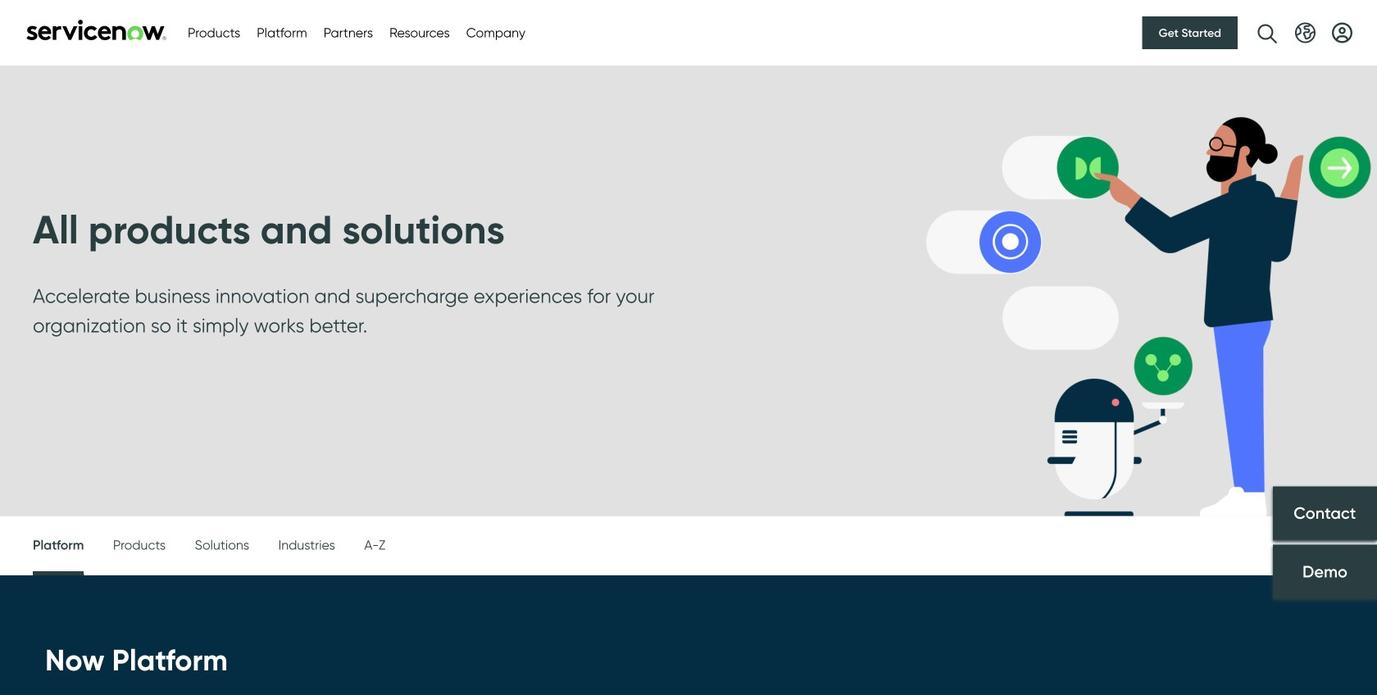 Task type: describe. For each thing, give the bounding box(es) containing it.
select your country image
[[1296, 23, 1316, 43]]

servicenow image
[[25, 19, 168, 41]]



Task type: vqa. For each thing, say whether or not it's contained in the screenshot.
Go To Servicenow Account icon
yes



Task type: locate. For each thing, give the bounding box(es) containing it.
servicenow products by category image
[[927, 66, 1378, 517]]

go to servicenow account image
[[1333, 23, 1353, 43]]



